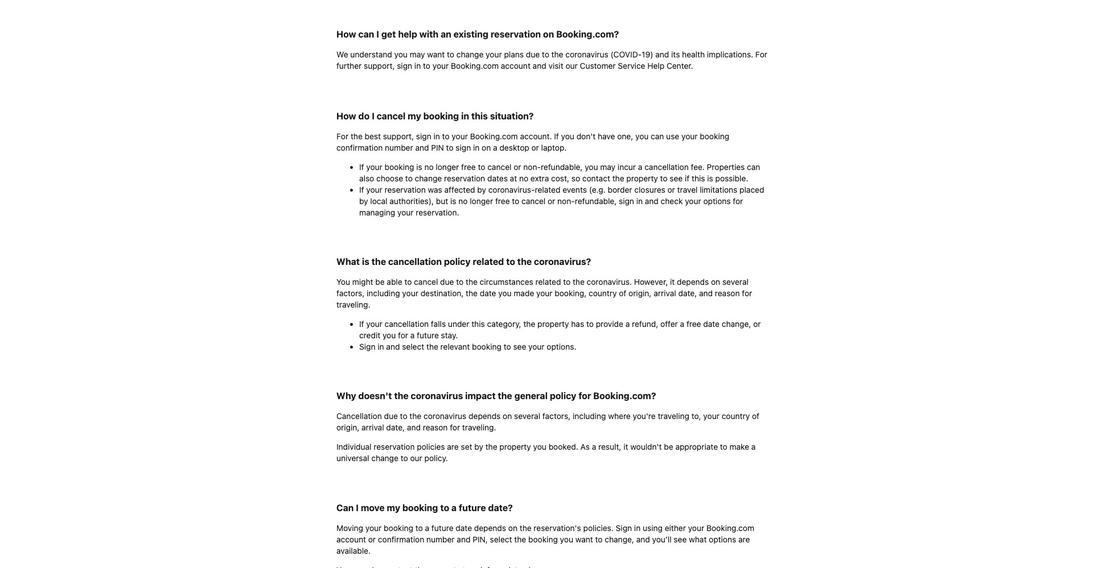 Task type: vqa. For each thing, say whether or not it's contained in the screenshot.
bottommost BY
yes



Task type: locate. For each thing, give the bounding box(es) containing it.
or inside 'moving your booking to a future date depends on the reservation's policies. sign in using either your booking.com account or confirmation number and pin, select the booking you want to change, and you'll see what options are available.'
[[368, 535, 376, 545]]

and inside cancellation due to the coronavirus depends on several factors, including where you're traveling to, your country of origin, arrival date, and reason for traveling.
[[407, 423, 421, 433]]

you down reservation's
[[560, 535, 573, 545]]

number inside 'moving your booking to a future date depends on the reservation's policies. sign in using either your booking.com account or confirmation number and pin, select the booking you want to change, and you'll see what options are available.'
[[426, 535, 455, 545]]

if inside if your cancellation falls under this category, the property has to provide a refund, offer a free date change, or credit you for a future stay. sign in and select the relevant booking to see your options.
[[359, 319, 364, 329]]

non-
[[523, 162, 541, 172], [557, 196, 575, 206]]

a right offer
[[680, 319, 684, 329]]

this left situation?
[[471, 111, 488, 121]]

are right what
[[738, 535, 750, 545]]

you
[[336, 277, 350, 287]]

due right plans
[[526, 50, 540, 59]]

1 vertical spatial reason
[[423, 423, 448, 433]]

account inside 'moving your booking to a future date depends on the reservation's policies. sign in using either your booking.com account or confirmation number and pin, select the booking you want to change, and you'll see what options are available.'
[[336, 535, 366, 545]]

support, inside we understand you may want to change your plans due to the coronavirus (covid-19) and its health implications. for further support, sign in to your booking.com account and visit our customer service help center.
[[364, 61, 395, 71]]

1 vertical spatial date
[[703, 319, 720, 329]]

change up was
[[415, 173, 442, 183]]

1 horizontal spatial change,
[[722, 319, 751, 329]]

be
[[375, 277, 385, 287], [664, 442, 673, 452]]

is up authorities),
[[416, 162, 422, 172]]

including inside you might be able to cancel due to the circumstances related to the coronavirus. however, it depends on several factors, including your destination, the date you made your booking, country of origin, arrival date, and reason for traveling.
[[367, 288, 400, 298]]

by right set
[[474, 442, 483, 452]]

your up also
[[366, 162, 383, 172]]

0 vertical spatial property
[[627, 173, 658, 183]]

our inside we understand you may want to change your plans due to the coronavirus (covid-19) and its health implications. for further support, sign in to your booking.com account and visit our customer service help center.
[[566, 61, 578, 71]]

its
[[671, 50, 680, 59]]

longer
[[436, 162, 459, 172], [470, 196, 493, 206]]

may inside we understand you may want to change your plans due to the coronavirus (covid-19) and its health implications. for further support, sign in to your booking.com account and visit our customer service help center.
[[410, 50, 425, 59]]

depends up pin,
[[474, 524, 506, 534]]

help
[[648, 61, 665, 71]]

reason inside cancellation due to the coronavirus depends on several factors, including where you're traveling to, your country of origin, arrival date, and reason for traveling.
[[423, 423, 448, 433]]

reservation inside individual reservation policies are set by the property you booked. as a result, it wouldn't be appropriate to make a universal change to our policy.
[[374, 442, 415, 452]]

0 vertical spatial by
[[477, 185, 486, 194]]

arrival down cancellation at the bottom left of the page
[[362, 423, 384, 433]]

for
[[756, 50, 768, 59], [336, 131, 349, 141]]

policies.
[[583, 524, 614, 534]]

0 vertical spatial date,
[[678, 288, 697, 298]]

to
[[447, 50, 454, 59], [542, 50, 549, 59], [423, 61, 430, 71], [442, 131, 450, 141], [446, 143, 454, 152], [478, 162, 485, 172], [405, 173, 413, 183], [660, 173, 668, 183], [512, 196, 519, 206], [506, 257, 515, 267], [405, 277, 412, 287], [456, 277, 464, 287], [563, 277, 571, 287], [586, 319, 594, 329], [504, 342, 511, 352], [400, 412, 407, 421], [720, 442, 728, 452], [401, 454, 408, 463], [440, 503, 449, 514], [416, 524, 423, 534], [595, 535, 603, 545]]

0 horizontal spatial change
[[371, 454, 399, 463]]

confirmation for my
[[378, 535, 424, 545]]

a inside 'moving your booking to a future date depends on the reservation's policies. sign in using either your booking.com account or confirmation number and pin, select the booking you want to change, and you'll see what options are available.'
[[425, 524, 429, 534]]

options inside 'moving your booking to a future date depends on the reservation's policies. sign in using either your booking.com account or confirmation number and pin, select the booking you want to change, and you'll see what options are available.'
[[709, 535, 736, 545]]

1 vertical spatial origin,
[[336, 423, 359, 433]]

1 horizontal spatial country
[[722, 412, 750, 421]]

non- up extra
[[523, 162, 541, 172]]

1 vertical spatial including
[[573, 412, 606, 421]]

the inside we understand you may want to change your plans due to the coronavirus (covid-19) and its health implications. for further support, sign in to your booking.com account and visit our customer service help center.
[[552, 50, 563, 59]]

related down extra
[[535, 185, 561, 194]]

booked.
[[549, 442, 578, 452]]

our down policies
[[410, 454, 422, 463]]

related
[[535, 185, 561, 194], [473, 257, 504, 267], [535, 277, 561, 287]]

if
[[685, 173, 690, 183]]

a inside the if your booking is no longer free to cancel or non-refundable, you may incur a cancellation fee. properties can also choose to change reservation dates at no extra cost, so contact the property to see if this is possible. if your reservation was affected by coronavirus-related events (e.g. border closures or travel limitations placed by local authorities), but is no longer free to cancel or non-refundable, sign in and check your options for managing your reservation.
[[638, 162, 643, 172]]

0 vertical spatial including
[[367, 288, 400, 298]]

future
[[417, 331, 439, 340], [459, 503, 486, 514], [432, 524, 454, 534]]

origin, down however,
[[629, 288, 652, 298]]

depends right however,
[[677, 277, 709, 287]]

your right use
[[682, 131, 698, 141]]

change down existing
[[457, 50, 484, 59]]

1 vertical spatial i
[[372, 111, 375, 121]]

this
[[471, 111, 488, 121], [692, 173, 705, 183], [472, 319, 485, 329]]

free right offer
[[687, 319, 701, 329]]

reason inside you might be able to cancel due to the circumstances related to the coronavirus. however, it depends on several factors, including your destination, the date you made your booking, country of origin, arrival date, and reason for traveling.
[[715, 288, 740, 298]]

sign down credit
[[359, 342, 375, 352]]

see down either
[[674, 535, 687, 545]]

booking inside the if your booking is no longer free to cancel or non-refundable, you may incur a cancellation fee. properties can also choose to change reservation dates at no extra cost, so contact the property to see if this is possible. if your reservation was affected by coronavirus-related events (e.g. border closures or travel limitations placed by local authorities), but is no longer free to cancel or non-refundable, sign in and check your options for managing your reservation.
[[385, 162, 414, 172]]

was
[[428, 185, 442, 194]]

0 vertical spatial origin,
[[629, 288, 652, 298]]

0 vertical spatial booking.com
[[451, 61, 499, 71]]

origin,
[[629, 288, 652, 298], [336, 423, 359, 433]]

0 horizontal spatial due
[[384, 412, 398, 421]]

traveling. inside cancellation due to the coronavirus depends on several factors, including where you're traveling to, your country of origin, arrival date, and reason for traveling.
[[462, 423, 496, 433]]

either
[[665, 524, 686, 534]]

2 vertical spatial this
[[472, 319, 485, 329]]

are left set
[[447, 442, 459, 452]]

confirmation down the "can i move my booking to a future date?"
[[378, 535, 424, 545]]

it
[[670, 277, 675, 287], [624, 442, 628, 452]]

0 vertical spatial future
[[417, 331, 439, 340]]

the up "might"
[[372, 257, 386, 267]]

1 vertical spatial account
[[336, 535, 366, 545]]

or inside for the best support, sign in to your booking.com account. if you don't have one, you can use your booking confirmation number and pin to sign in on a desktop or laptop.
[[532, 143, 539, 152]]

cancellation
[[645, 162, 689, 172], [388, 257, 442, 267], [385, 319, 429, 329]]

confirmation
[[336, 143, 383, 152], [378, 535, 424, 545]]

want down 'with'
[[427, 50, 445, 59]]

factors, up booked.
[[543, 412, 571, 421]]

you up laptop.
[[561, 131, 574, 141]]

0 vertical spatial i
[[377, 29, 379, 39]]

confirmation down "best"
[[336, 143, 383, 152]]

be right the wouldn't at bottom right
[[664, 442, 673, 452]]

available.
[[336, 547, 371, 556]]

0 vertical spatial our
[[566, 61, 578, 71]]

coronavirus
[[566, 50, 608, 59], [411, 391, 463, 401], [424, 412, 467, 421]]

2 vertical spatial free
[[687, 319, 701, 329]]

0 horizontal spatial traveling.
[[336, 300, 370, 310]]

can left use
[[651, 131, 664, 141]]

account down plans
[[501, 61, 531, 71]]

0 horizontal spatial property
[[500, 442, 531, 452]]

origin, inside you might be able to cancel due to the circumstances related to the coronavirus. however, it depends on several factors, including your destination, the date you made your booking, country of origin, arrival date, and reason for traveling.
[[629, 288, 652, 298]]

0 vertical spatial traveling.
[[336, 300, 370, 310]]

cancellation up if
[[645, 162, 689, 172]]

1 vertical spatial my
[[387, 503, 400, 514]]

may down help
[[410, 50, 425, 59]]

1 horizontal spatial my
[[408, 111, 421, 121]]

0 horizontal spatial want
[[427, 50, 445, 59]]

0 horizontal spatial may
[[410, 50, 425, 59]]

you down circumstances
[[498, 288, 512, 298]]

including left where
[[573, 412, 606, 421]]

want
[[427, 50, 445, 59], [576, 535, 593, 545]]

1 vertical spatial change
[[415, 173, 442, 183]]

factors, down you
[[336, 288, 365, 298]]

booking.com inside for the best support, sign in to your booking.com account. if you don't have one, you can use your booking confirmation number and pin to sign in on a desktop or laptop.
[[470, 131, 518, 141]]

1 horizontal spatial sign
[[616, 524, 632, 534]]

cancellation inside the if your booking is no longer free to cancel or non-refundable, you may incur a cancellation fee. properties can also choose to change reservation dates at no extra cost, so contact the property to see if this is possible. if your reservation was affected by coronavirus-related events (e.g. border closures or travel limitations placed by local authorities), but is no longer free to cancel or non-refundable, sign in and check your options for managing your reservation.
[[645, 162, 689, 172]]

future left date?
[[459, 503, 486, 514]]

0 horizontal spatial longer
[[436, 162, 459, 172]]

0 vertical spatial be
[[375, 277, 385, 287]]

2 horizontal spatial due
[[526, 50, 540, 59]]

2 vertical spatial depends
[[474, 524, 506, 534]]

number inside for the best support, sign in to your booking.com account. if you don't have one, you can use your booking confirmation number and pin to sign in on a desktop or laptop.
[[385, 143, 413, 152]]

arrival inside cancellation due to the coronavirus depends on several factors, including where you're traveling to, your country of origin, arrival date, and reason for traveling.
[[362, 423, 384, 433]]

1 horizontal spatial date,
[[678, 288, 697, 298]]

1 horizontal spatial traveling.
[[462, 423, 496, 433]]

cancellation up able
[[388, 257, 442, 267]]

you down help
[[394, 50, 408, 59]]

1 vertical spatial sign
[[616, 524, 632, 534]]

1 horizontal spatial of
[[752, 412, 760, 421]]

the right category,
[[524, 319, 535, 329]]

for
[[733, 196, 743, 206], [742, 288, 752, 298], [398, 331, 408, 340], [579, 391, 591, 401], [450, 423, 460, 433]]

no down pin
[[424, 162, 434, 172]]

1 vertical spatial our
[[410, 454, 422, 463]]

1 vertical spatial country
[[722, 412, 750, 421]]

2 vertical spatial can
[[747, 162, 760, 172]]

future inside 'moving your booking to a future date depends on the reservation's policies. sign in using either your booking.com account or confirmation number and pin, select the booking you want to change, and you'll see what options are available.'
[[432, 524, 454, 534]]

see inside if your cancellation falls under this category, the property has to provide a refund, offer a free date change, or credit you for a future stay. sign in and select the relevant booking to see your options.
[[513, 342, 526, 352]]

our right visit
[[566, 61, 578, 71]]

placed
[[740, 185, 764, 194]]

if your booking is no longer free to cancel or non-refundable, you may incur a cancellation fee. properties can also choose to change reservation dates at no extra cost, so contact the property to see if this is possible. if your reservation was affected by coronavirus-related events (e.g. border closures or travel limitations placed by local authorities), but is no longer free to cancel or non-refundable, sign in and check your options for managing your reservation.
[[359, 162, 764, 217]]

1 horizontal spatial number
[[426, 535, 455, 545]]

of inside you might be able to cancel due to the circumstances related to the coronavirus. however, it depends on several factors, including your destination, the date you made your booking, country of origin, arrival date, and reason for traveling.
[[619, 288, 626, 298]]

you
[[394, 50, 408, 59], [561, 131, 574, 141], [635, 131, 649, 141], [585, 162, 598, 172], [498, 288, 512, 298], [383, 331, 396, 340], [533, 442, 547, 452], [560, 535, 573, 545]]

you up contact on the right of page
[[585, 162, 598, 172]]

might
[[352, 277, 373, 287]]

traveling. inside you might be able to cancel due to the circumstances related to the coronavirus. however, it depends on several factors, including your destination, the date you made your booking, country of origin, arrival date, and reason for traveling.
[[336, 300, 370, 310]]

0 vertical spatial refundable,
[[541, 162, 583, 172]]

2 vertical spatial booking.com
[[707, 524, 754, 534]]

individual
[[336, 442, 372, 452]]

booking.com inside we understand you may want to change your plans due to the coronavirus (covid-19) and its health implications. for further support, sign in to your booking.com account and visit our customer service help center.
[[451, 61, 499, 71]]

you inside if your cancellation falls under this category, the property has to provide a refund, offer a free date change, or credit you for a future stay. sign in and select the relevant booking to see your options.
[[383, 331, 396, 340]]

also
[[359, 173, 374, 183]]

the up visit
[[552, 50, 563, 59]]

select inside 'moving your booking to a future date depends on the reservation's policies. sign in using either your booking.com account or confirmation number and pin, select the booking you want to change, and you'll see what options are available.'
[[490, 535, 512, 545]]

cancellation due to the coronavirus depends on several factors, including where you're traveling to, your country of origin, arrival date, and reason for traveling.
[[336, 412, 760, 433]]

date
[[480, 288, 496, 298], [703, 319, 720, 329], [456, 524, 472, 534]]

0 vertical spatial how
[[336, 29, 356, 39]]

you right the one, in the top of the page
[[635, 131, 649, 141]]

origin, inside cancellation due to the coronavirus depends on several factors, including where you're traveling to, your country of origin, arrival date, and reason for traveling.
[[336, 423, 359, 433]]

(covid-
[[611, 50, 642, 59]]

refundable, up cost,
[[541, 162, 583, 172]]

longer down affected
[[470, 196, 493, 206]]

by left local
[[359, 196, 368, 206]]

depends
[[677, 277, 709, 287], [469, 412, 501, 421], [474, 524, 506, 534]]

booking.com
[[451, 61, 499, 71], [470, 131, 518, 141], [707, 524, 754, 534]]

arrival
[[654, 288, 676, 298], [362, 423, 384, 433]]

in left the using
[[634, 524, 641, 534]]

1 horizontal spatial it
[[670, 277, 675, 287]]

related inside you might be able to cancel due to the circumstances related to the coronavirus. however, it depends on several factors, including your destination, the date you made your booking, country of origin, arrival date, and reason for traveling.
[[535, 277, 561, 287]]

authorities),
[[390, 196, 434, 206]]

circumstances
[[480, 277, 533, 287]]

options down limitations
[[703, 196, 731, 206]]

1 vertical spatial booking.com?
[[593, 391, 656, 401]]

1 horizontal spatial want
[[576, 535, 593, 545]]

factors,
[[336, 288, 365, 298], [543, 412, 571, 421]]

traveling.
[[336, 300, 370, 310], [462, 423, 496, 433]]

the inside individual reservation policies are set by the property you booked. as a result, it wouldn't be appropriate to make a universal change to our policy.
[[486, 442, 497, 452]]

you inside you might be able to cancel due to the circumstances related to the coronavirus. however, it depends on several factors, including your destination, the date you made your booking, country of origin, arrival date, and reason for traveling.
[[498, 288, 512, 298]]

due inside you might be able to cancel due to the circumstances related to the coronavirus. however, it depends on several factors, including your destination, the date you made your booking, country of origin, arrival date, and reason for traveling.
[[440, 277, 454, 287]]

cancellation inside if your cancellation falls under this category, the property has to provide a refund, offer a free date change, or credit you for a future stay. sign in and select the relevant booking to see your options.
[[385, 319, 429, 329]]

traveling. up set
[[462, 423, 496, 433]]

may
[[410, 50, 425, 59], [600, 162, 616, 172]]

coronavirus up policies
[[424, 412, 467, 421]]

future inside if your cancellation falls under this category, the property has to provide a refund, offer a free date change, or credit you for a future stay. sign in and select the relevant booking to see your options.
[[417, 331, 439, 340]]

date, inside cancellation due to the coronavirus depends on several factors, including where you're traveling to, your country of origin, arrival date, and reason for traveling.
[[386, 423, 405, 433]]

1 horizontal spatial i
[[372, 111, 375, 121]]

this inside if your cancellation falls under this category, the property has to provide a refund, offer a free date change, or credit you for a future stay. sign in and select the relevant booking to see your options.
[[472, 319, 485, 329]]

understand
[[350, 50, 392, 59]]

2 vertical spatial date
[[456, 524, 472, 534]]

the down what is the cancellation policy related to the coronavirus?
[[466, 277, 478, 287]]

2 horizontal spatial can
[[747, 162, 760, 172]]

policy up destination,
[[444, 257, 471, 267]]

1 horizontal spatial for
[[756, 50, 768, 59]]

date down circumstances
[[480, 288, 496, 298]]

in inside 'moving your booking to a future date depends on the reservation's policies. sign in using either your booking.com account or confirmation number and pin, select the booking you want to change, and you'll see what options are available.'
[[634, 524, 641, 534]]

0 horizontal spatial sign
[[359, 342, 375, 352]]

0 vertical spatial for
[[756, 50, 768, 59]]

0 horizontal spatial change,
[[605, 535, 634, 545]]

a left date?
[[451, 503, 457, 514]]

fee.
[[691, 162, 705, 172]]

1 vertical spatial several
[[514, 412, 540, 421]]

i right do
[[372, 111, 375, 121]]

the up policies
[[410, 412, 421, 421]]

coronavirus inside cancellation due to the coronavirus depends on several factors, including where you're traveling to, your country of origin, arrival date, and reason for traveling.
[[424, 412, 467, 421]]

it inside individual reservation policies are set by the property you booked. as a result, it wouldn't be appropriate to make a universal change to our policy.
[[624, 442, 628, 452]]

see down category,
[[513, 342, 526, 352]]

in down closures
[[636, 196, 643, 206]]

for inside the if your booking is no longer free to cancel or non-refundable, you may incur a cancellation fee. properties can also choose to change reservation dates at no extra cost, so contact the property to see if this is possible. if your reservation was affected by coronavirus-related events (e.g. border closures or travel limitations placed by local authorities), but is no longer free to cancel or non-refundable, sign in and check your options for managing your reservation.
[[733, 196, 743, 206]]

1 horizontal spatial due
[[440, 277, 454, 287]]

options
[[703, 196, 731, 206], [709, 535, 736, 545]]

your down the move
[[365, 524, 382, 534]]

0 vertical spatial change
[[457, 50, 484, 59]]

for inside if your cancellation falls under this category, the property has to provide a refund, offer a free date change, or credit you for a future stay. sign in and select the relevant booking to see your options.
[[398, 331, 408, 340]]

set
[[461, 442, 472, 452]]

booking down category,
[[472, 342, 502, 352]]

factors, inside cancellation due to the coronavirus depends on several factors, including where you're traveling to, your country of origin, arrival date, and reason for traveling.
[[543, 412, 571, 421]]

be left able
[[375, 277, 385, 287]]

0 horizontal spatial our
[[410, 454, 422, 463]]

1 vertical spatial factors,
[[543, 412, 571, 421]]

2 horizontal spatial property
[[627, 173, 658, 183]]

1 horizontal spatial be
[[664, 442, 673, 452]]

how up we at the left
[[336, 29, 356, 39]]

1 vertical spatial refundable,
[[575, 196, 617, 206]]

this right under
[[472, 319, 485, 329]]

coronavirus up customer
[[566, 50, 608, 59]]

2 vertical spatial cancellation
[[385, 319, 429, 329]]

booking.com down "how can i get help with an existing reservation on booking.com?"
[[451, 61, 499, 71]]

it inside you might be able to cancel due to the circumstances related to the coronavirus. however, it depends on several factors, including your destination, the date you made your booking, country of origin, arrival date, and reason for traveling.
[[670, 277, 675, 287]]

an
[[441, 29, 451, 39]]

we
[[336, 50, 348, 59]]

date inside if your cancellation falls under this category, the property has to provide a refund, offer a free date change, or credit you for a future stay. sign in and select the relevant booking to see your options.
[[703, 319, 720, 329]]

1 vertical spatial property
[[538, 319, 569, 329]]

property
[[627, 173, 658, 183], [538, 319, 569, 329], [500, 442, 531, 452]]

0 vertical spatial cancellation
[[645, 162, 689, 172]]

2 vertical spatial no
[[459, 196, 468, 206]]

2 horizontal spatial no
[[519, 173, 528, 183]]

on inside cancellation due to the coronavirus depends on several factors, including where you're traveling to, your country of origin, arrival date, and reason for traveling.
[[503, 412, 512, 421]]

your down authorities),
[[397, 208, 414, 217]]

country
[[589, 288, 617, 298], [722, 412, 750, 421]]

cancel right do
[[377, 111, 406, 121]]

see
[[670, 173, 683, 183], [513, 342, 526, 352], [674, 535, 687, 545]]

cancel down extra
[[522, 196, 546, 206]]

number down the "can i move my booking to a future date?"
[[426, 535, 455, 545]]

you'll
[[652, 535, 672, 545]]

options inside the if your booking is no longer free to cancel or non-refundable, you may incur a cancellation fee. properties can also choose to change reservation dates at no extra cost, so contact the property to see if this is possible. if your reservation was affected by coronavirus-related events (e.g. border closures or travel limitations placed by local authorities), but is no longer free to cancel or non-refundable, sign in and check your options for managing your reservation.
[[703, 196, 731, 206]]

support, down understand
[[364, 61, 395, 71]]

arrival down however,
[[654, 288, 676, 298]]

in down help
[[414, 61, 421, 71]]

check
[[661, 196, 683, 206]]

the inside for the best support, sign in to your booking.com account. if you don't have one, you can use your booking confirmation number and pin to sign in on a desktop or laptop.
[[351, 131, 363, 141]]

situation?
[[490, 111, 534, 121]]

affected
[[444, 185, 475, 194]]

our inside individual reservation policies are set by the property you booked. as a result, it wouldn't be appropriate to make a universal change to our policy.
[[410, 454, 422, 463]]

non- down events at right
[[557, 196, 575, 206]]

0 vertical spatial reason
[[715, 288, 740, 298]]

select left relevant
[[402, 342, 424, 352]]

and
[[655, 50, 669, 59], [533, 61, 546, 71], [415, 143, 429, 152], [645, 196, 659, 206], [699, 288, 713, 298], [386, 342, 400, 352], [407, 423, 421, 433], [457, 535, 471, 545], [636, 535, 650, 545]]

1 vertical spatial be
[[664, 442, 673, 452]]

you inside individual reservation policies are set by the property you booked. as a result, it wouldn't be appropriate to make a universal change to our policy.
[[533, 442, 547, 452]]

i left "get" at the left top
[[377, 29, 379, 39]]

this right if
[[692, 173, 705, 183]]

this inside the if your booking is no longer free to cancel or non-refundable, you may incur a cancellation fee. properties can also choose to change reservation dates at no extra cost, so contact the property to see if this is possible. if your reservation was affected by coronavirus-related events (e.g. border closures or travel limitations placed by local authorities), but is no longer free to cancel or non-refundable, sign in and check your options for managing your reservation.
[[692, 173, 705, 183]]

including
[[367, 288, 400, 298], [573, 412, 606, 421]]

reservation.
[[416, 208, 459, 217]]

are
[[447, 442, 459, 452], [738, 535, 750, 545]]

0 horizontal spatial of
[[619, 288, 626, 298]]

2 how from the top
[[336, 111, 356, 121]]

2 horizontal spatial change
[[457, 50, 484, 59]]

2 vertical spatial change
[[371, 454, 399, 463]]

several inside cancellation due to the coronavirus depends on several factors, including where you're traveling to, your country of origin, arrival date, and reason for traveling.
[[514, 412, 540, 421]]

1 vertical spatial support,
[[383, 131, 414, 141]]

reservation left policies
[[374, 442, 415, 452]]

0 horizontal spatial including
[[367, 288, 400, 298]]

0 vertical spatial coronavirus
[[566, 50, 608, 59]]

or
[[532, 143, 539, 152], [514, 162, 521, 172], [668, 185, 675, 194], [548, 196, 555, 206], [753, 319, 761, 329], [368, 535, 376, 545]]

due inside cancellation due to the coronavirus depends on several factors, including where you're traveling to, your country of origin, arrival date, and reason for traveling.
[[384, 412, 398, 421]]

desktop
[[500, 143, 529, 152]]

pin,
[[473, 535, 488, 545]]

to inside cancellation due to the coronavirus depends on several factors, including where you're traveling to, your country of origin, arrival date, and reason for traveling.
[[400, 412, 407, 421]]

you left booked.
[[533, 442, 547, 452]]

you're
[[633, 412, 656, 421]]

if up credit
[[359, 319, 364, 329]]

including down able
[[367, 288, 400, 298]]

1 how from the top
[[336, 29, 356, 39]]

2 vertical spatial see
[[674, 535, 687, 545]]

0 horizontal spatial number
[[385, 143, 413, 152]]

booking inside if your cancellation falls under this category, the property has to provide a refund, offer a free date change, or credit you for a future stay. sign in and select the relevant booking to see your options.
[[472, 342, 502, 352]]

future down the falls
[[417, 331, 439, 340]]

sign right policies.
[[616, 524, 632, 534]]

0 horizontal spatial i
[[356, 503, 359, 514]]

1 horizontal spatial property
[[538, 319, 569, 329]]

change, inside 'moving your booking to a future date depends on the reservation's policies. sign in using either your booking.com account or confirmation number and pin, select the booking you want to change, and you'll see what options are available.'
[[605, 535, 634, 545]]

free
[[461, 162, 476, 172], [495, 196, 510, 206], [687, 319, 701, 329]]

1 vertical spatial options
[[709, 535, 736, 545]]

1 vertical spatial for
[[336, 131, 349, 141]]

the up border
[[612, 173, 624, 183]]

booking
[[423, 111, 459, 121], [700, 131, 729, 141], [385, 162, 414, 172], [472, 342, 502, 352], [402, 503, 438, 514], [384, 524, 413, 534], [528, 535, 558, 545]]

can
[[336, 503, 354, 514]]

0 vertical spatial may
[[410, 50, 425, 59]]

a inside for the best support, sign in to your booking.com account. if you don't have one, you can use your booking confirmation number and pin to sign in on a desktop or laptop.
[[493, 143, 497, 152]]

1 vertical spatial want
[[576, 535, 593, 545]]

1 horizontal spatial our
[[566, 61, 578, 71]]

0 vertical spatial several
[[723, 277, 749, 287]]

reason
[[715, 288, 740, 298], [423, 423, 448, 433]]

0 horizontal spatial select
[[402, 342, 424, 352]]

traveling
[[658, 412, 690, 421]]

choose
[[376, 173, 403, 183]]

what
[[336, 257, 360, 267]]

change right universal
[[371, 454, 399, 463]]

able
[[387, 277, 402, 287]]

the left "best"
[[351, 131, 363, 141]]

depends inside you might be able to cancel due to the circumstances related to the coronavirus. however, it depends on several factors, including your destination, the date you made your booking, country of origin, arrival date, and reason for traveling.
[[677, 277, 709, 287]]

confirmation for cancel
[[336, 143, 383, 152]]

it right however,
[[670, 277, 675, 287]]

booking,
[[555, 288, 587, 298]]

booking.com?
[[556, 29, 619, 39], [593, 391, 656, 401]]

1 horizontal spatial arrival
[[654, 288, 676, 298]]

confirmation inside for the best support, sign in to your booking.com account. if you don't have one, you can use your booking confirmation number and pin to sign in on a desktop or laptop.
[[336, 143, 383, 152]]

move
[[361, 503, 385, 514]]

may up contact on the right of page
[[600, 162, 616, 172]]

property inside the if your booking is no longer free to cancel or non-refundable, you may incur a cancellation fee. properties can also choose to change reservation dates at no extra cost, so contact the property to see if this is possible. if your reservation was affected by coronavirus-related events (e.g. border closures or travel limitations placed by local authorities), but is no longer free to cancel or non-refundable, sign in and check your options for managing your reservation.
[[627, 173, 658, 183]]

my right do
[[408, 111, 421, 121]]

1 vertical spatial booking.com
[[470, 131, 518, 141]]

2 horizontal spatial free
[[687, 319, 701, 329]]

1 horizontal spatial policy
[[550, 391, 576, 401]]

a
[[493, 143, 497, 152], [638, 162, 643, 172], [626, 319, 630, 329], [680, 319, 684, 329], [410, 331, 415, 340], [592, 442, 596, 452], [752, 442, 756, 452], [451, 503, 457, 514], [425, 524, 429, 534]]

select inside if your cancellation falls under this category, the property has to provide a refund, offer a free date change, or credit you for a future stay. sign in and select the relevant booking to see your options.
[[402, 342, 424, 352]]

has
[[571, 319, 584, 329]]

and inside the if your booking is no longer free to cancel or non-refundable, you may incur a cancellation fee. properties can also choose to change reservation dates at no extra cost, so contact the property to see if this is possible. if your reservation was affected by coronavirus-related events (e.g. border closures or travel limitations placed by local authorities), but is no longer free to cancel or non-refundable, sign in and check your options for managing your reservation.
[[645, 196, 659, 206]]

sign inside if your cancellation falls under this category, the property has to provide a refund, offer a free date change, or credit you for a future stay. sign in and select the relevant booking to see your options.
[[359, 342, 375, 352]]

0 horizontal spatial non-
[[523, 162, 541, 172]]

0 vertical spatial factors,
[[336, 288, 365, 298]]



Task type: describe. For each thing, give the bounding box(es) containing it.
on inside for the best support, sign in to your booking.com account. if you don't have one, you can use your booking confirmation number and pin to sign in on a desktop or laptop.
[[482, 143, 491, 152]]

coronavirus?
[[534, 257, 591, 267]]

to,
[[692, 412, 701, 421]]

sign up pin
[[416, 131, 431, 141]]

a right as
[[592, 442, 596, 452]]

reservation up affected
[[444, 173, 485, 183]]

you inside 'moving your booking to a future date depends on the reservation's policies. sign in using either your booking.com account or confirmation number and pin, select the booking you want to change, and you'll see what options are available.'
[[560, 535, 573, 545]]

category,
[[487, 319, 521, 329]]

how for how do i cancel my booking in this situation?
[[336, 111, 356, 121]]

in left desktop
[[473, 143, 480, 152]]

you inside the if your booking is no longer free to cancel or non-refundable, you may incur a cancellation fee. properties can also choose to change reservation dates at no extra cost, so contact the property to see if this is possible. if your reservation was affected by coronavirus-related events (e.g. border closures or travel limitations placed by local authorities), but is no longer free to cancel or non-refundable, sign in and check your options for managing your reservation.
[[585, 162, 598, 172]]

account inside we understand you may want to change your plans due to the coronavirus (covid-19) and its health implications. for further support, sign in to your booking.com account and visit our customer service help center.
[[501, 61, 531, 71]]

be inside individual reservation policies are set by the property you booked. as a result, it wouldn't be appropriate to make a universal change to our policy.
[[664, 442, 673, 452]]

for inside cancellation due to the coronavirus depends on several factors, including where you're traveling to, your country of origin, arrival date, and reason for traveling.
[[450, 423, 460, 433]]

due inside we understand you may want to change your plans due to the coronavirus (covid-19) and its health implications. for further support, sign in to your booking.com account and visit our customer service help center.
[[526, 50, 540, 59]]

limitations
[[700, 185, 738, 194]]

refund,
[[632, 319, 658, 329]]

get
[[381, 29, 396, 39]]

relevant
[[441, 342, 470, 352]]

your up local
[[366, 185, 383, 194]]

in inside if your cancellation falls under this category, the property has to provide a refund, offer a free date change, or credit you for a future stay. sign in and select the relevant booking to see your options.
[[378, 342, 384, 352]]

depends inside cancellation due to the coronavirus depends on several factors, including where you're traveling to, your country of origin, arrival date, and reason for traveling.
[[469, 412, 501, 421]]

we understand you may want to change your plans due to the coronavirus (covid-19) and its health implications. for further support, sign in to your booking.com account and visit our customer service help center.
[[336, 50, 768, 71]]

a right make
[[752, 442, 756, 452]]

local
[[370, 196, 388, 206]]

individual reservation policies are set by the property you booked. as a result, it wouldn't be appropriate to make a universal change to our policy.
[[336, 442, 756, 463]]

cancel inside you might be able to cancel due to the circumstances related to the coronavirus. however, it depends on several factors, including your destination, the date you made your booking, country of origin, arrival date, and reason for traveling.
[[414, 277, 438, 287]]

closures
[[634, 185, 665, 194]]

center.
[[667, 61, 693, 71]]

how do i cancel my booking in this situation?
[[336, 111, 534, 121]]

you inside we understand you may want to change your plans due to the coronavirus (covid-19) and its health implications. for further support, sign in to your booking.com account and visit our customer service help center.
[[394, 50, 408, 59]]

contact
[[582, 173, 610, 183]]

in up pin
[[434, 131, 440, 141]]

existing
[[454, 29, 489, 39]]

using
[[643, 524, 663, 534]]

1 vertical spatial future
[[459, 503, 486, 514]]

0 vertical spatial longer
[[436, 162, 459, 172]]

what
[[689, 535, 707, 545]]

sign inside we understand you may want to change your plans due to the coronavirus (covid-19) and its health implications. for further support, sign in to your booking.com account and visit our customer service help center.
[[397, 61, 412, 71]]

(e.g.
[[589, 185, 606, 194]]

for inside for the best support, sign in to your booking.com account. if you don't have one, you can use your booking confirmation number and pin to sign in on a desktop or laptop.
[[336, 131, 349, 141]]

or inside if your cancellation falls under this category, the property has to provide a refund, offer a free date change, or credit you for a future stay. sign in and select the relevant booking to see your options.
[[753, 319, 761, 329]]

sign inside 'moving your booking to a future date depends on the reservation's policies. sign in using either your booking.com account or confirmation number and pin, select the booking you want to change, and you'll see what options are available.'
[[616, 524, 632, 534]]

have
[[598, 131, 615, 141]]

are inside individual reservation policies are set by the property you booked. as a result, it wouldn't be appropriate to make a universal change to our policy.
[[447, 442, 459, 452]]

result,
[[598, 442, 621, 452]]

date inside you might be able to cancel due to the circumstances related to the coronavirus. however, it depends on several factors, including your destination, the date you made your booking, country of origin, arrival date, and reason for traveling.
[[480, 288, 496, 298]]

incur
[[618, 162, 636, 172]]

further
[[336, 61, 362, 71]]

booking down the move
[[384, 524, 413, 534]]

booking right the move
[[402, 503, 438, 514]]

booking.com inside 'moving your booking to a future date depends on the reservation's policies. sign in using either your booking.com account or confirmation number and pin, select the booking you want to change, and you'll see what options are available.'
[[707, 524, 754, 534]]

options.
[[547, 342, 576, 352]]

1 vertical spatial longer
[[470, 196, 493, 206]]

and inside if your cancellation falls under this category, the property has to provide a refund, offer a free date change, or credit you for a future stay. sign in and select the relevant booking to see your options.
[[386, 342, 400, 352]]

0 horizontal spatial no
[[424, 162, 434, 172]]

laptop.
[[541, 143, 567, 152]]

booking inside for the best support, sign in to your booking.com account. if you don't have one, you can use your booking confirmation number and pin to sign in on a desktop or laptop.
[[700, 131, 729, 141]]

use
[[666, 131, 679, 141]]

support, inside for the best support, sign in to your booking.com account. if you don't have one, you can use your booking confirmation number and pin to sign in on a desktop or laptop.
[[383, 131, 414, 141]]

for inside you might be able to cancel due to the circumstances related to the coronavirus. however, it depends on several factors, including your destination, the date you made your booking, country of origin, arrival date, and reason for traveling.
[[742, 288, 752, 298]]

2 vertical spatial i
[[356, 503, 359, 514]]

if inside for the best support, sign in to your booking.com account. if you don't have one, you can use your booking confirmation number and pin to sign in on a desktop or laptop.
[[554, 131, 559, 141]]

health
[[682, 50, 705, 59]]

1 vertical spatial coronavirus
[[411, 391, 463, 401]]

can i move my booking to a future date?
[[336, 503, 513, 514]]

0 horizontal spatial can
[[358, 29, 374, 39]]

universal
[[336, 454, 369, 463]]

your down how do i cancel my booking in this situation? on the top of page
[[452, 131, 468, 141]]

change, inside if your cancellation falls under this category, the property has to provide a refund, offer a free date change, or credit you for a future stay. sign in and select the relevant booking to see your options.
[[722, 319, 751, 329]]

date?
[[488, 503, 513, 514]]

can inside for the best support, sign in to your booking.com account. if you don't have one, you can use your booking confirmation number and pin to sign in on a desktop or laptop.
[[651, 131, 664, 141]]

change inside the if your booking is no longer free to cancel or non-refundable, you may incur a cancellation fee. properties can also choose to change reservation dates at no extra cost, so contact the property to see if this is possible. if your reservation was affected by coronavirus-related events (e.g. border closures or travel limitations placed by local authorities), but is no longer free to cancel or non-refundable, sign in and check your options for managing your reservation.
[[415, 173, 442, 183]]

0 vertical spatial booking.com?
[[556, 29, 619, 39]]

for the best support, sign in to your booking.com account. if you don't have one, you can use your booking confirmation number and pin to sign in on a desktop or laptop.
[[336, 131, 729, 152]]

change inside we understand you may want to change your plans due to the coronavirus (covid-19) and its health implications. for further support, sign in to your booking.com account and visit our customer service help center.
[[457, 50, 484, 59]]

cancellation
[[336, 412, 382, 421]]

managing
[[359, 208, 395, 217]]

policies
[[417, 442, 445, 452]]

doesn't
[[358, 391, 392, 401]]

by inside individual reservation policies are set by the property you booked. as a result, it wouldn't be appropriate to make a universal change to our policy.
[[474, 442, 483, 452]]

your up credit
[[366, 319, 383, 329]]

1 vertical spatial related
[[473, 257, 504, 267]]

under
[[448, 319, 469, 329]]

see inside the if your booking is no longer free to cancel or non-refundable, you may incur a cancellation fee. properties can also choose to change reservation dates at no extra cost, so contact the property to see if this is possible. if your reservation was affected by coronavirus-related events (e.g. border closures or travel limitations placed by local authorities), but is no longer free to cancel or non-refundable, sign in and check your options for managing your reservation.
[[670, 173, 683, 183]]

i for cancel
[[372, 111, 375, 121]]

number for my
[[385, 143, 413, 152]]

one,
[[617, 131, 633, 141]]

is right but
[[450, 196, 456, 206]]

destination,
[[421, 288, 464, 298]]

border
[[608, 185, 632, 194]]

for inside we understand you may want to change your plans due to the coronavirus (covid-19) and its health implications. for further support, sign in to your booking.com account and visit our customer service help center.
[[756, 50, 768, 59]]

with
[[419, 29, 439, 39]]

the right impact
[[498, 391, 512, 401]]

your down able
[[402, 288, 418, 298]]

as
[[581, 442, 590, 452]]

you might be able to cancel due to the circumstances related to the coronavirus. however, it depends on several factors, including your destination, the date you made your booking, country of origin, arrival date, and reason for traveling.
[[336, 277, 752, 310]]

the right doesn't
[[394, 391, 409, 401]]

factors, inside you might be able to cancel due to the circumstances related to the coronavirus. however, it depends on several factors, including your destination, the date you made your booking, country of origin, arrival date, and reason for traveling.
[[336, 288, 365, 298]]

your down an on the top left of page
[[433, 61, 449, 71]]

depends inside 'moving your booking to a future date depends on the reservation's policies. sign in using either your booking.com account or confirmation number and pin, select the booking you want to change, and you'll see what options are available.'
[[474, 524, 506, 534]]

moving your booking to a future date depends on the reservation's policies. sign in using either your booking.com account or confirmation number and pin, select the booking you want to change, and you'll see what options are available.
[[336, 524, 754, 556]]

0 vertical spatial policy
[[444, 257, 471, 267]]

arrival inside you might be able to cancel due to the circumstances related to the coronavirus. however, it depends on several factors, including your destination, the date you made your booking, country of origin, arrival date, and reason for traveling.
[[654, 288, 676, 298]]

be inside you might be able to cancel due to the circumstances related to the coronavirus. however, it depends on several factors, including your destination, the date you made your booking, country of origin, arrival date, and reason for traveling.
[[375, 277, 385, 287]]

several inside you might be able to cancel due to the circumstances related to the coronavirus. however, it depends on several factors, including your destination, the date you made your booking, country of origin, arrival date, and reason for traveling.
[[723, 277, 749, 287]]

cancel up dates
[[488, 162, 512, 172]]

general
[[514, 391, 548, 401]]

account.
[[520, 131, 552, 141]]

the right destination,
[[466, 288, 478, 298]]

visit
[[549, 61, 564, 71]]

see inside 'moving your booking to a future date depends on the reservation's policies. sign in using either your booking.com account or confirmation number and pin, select the booking you want to change, and you'll see what options are available.'
[[674, 535, 687, 545]]

a left refund,
[[626, 319, 630, 329]]

0 vertical spatial non-
[[523, 162, 541, 172]]

help
[[398, 29, 417, 39]]

change inside individual reservation policies are set by the property you booked. as a result, it wouldn't be appropriate to make a universal change to our policy.
[[371, 454, 399, 463]]

provide
[[596, 319, 623, 329]]

customer
[[580, 61, 616, 71]]

service
[[618, 61, 645, 71]]

the up booking,
[[573, 277, 585, 287]]

but
[[436, 196, 448, 206]]

do
[[358, 111, 370, 121]]

is up limitations
[[707, 173, 713, 183]]

property inside if your cancellation falls under this category, the property has to provide a refund, offer a free date change, or credit you for a future stay. sign in and select the relevant booking to see your options.
[[538, 319, 569, 329]]

including inside cancellation due to the coronavirus depends on several factors, including where you're traveling to, your country of origin, arrival date, and reason for traveling.
[[573, 412, 606, 421]]

1 horizontal spatial free
[[495, 196, 510, 206]]

date, inside you might be able to cancel due to the circumstances related to the coronavirus. however, it depends on several factors, including your destination, the date you made your booking, country of origin, arrival date, and reason for traveling.
[[678, 288, 697, 298]]

your left plans
[[486, 50, 502, 59]]

number for booking
[[426, 535, 455, 545]]

travel
[[677, 185, 698, 194]]

if up also
[[359, 162, 364, 172]]

i for get
[[377, 29, 379, 39]]

made
[[514, 288, 534, 298]]

0 vertical spatial free
[[461, 162, 476, 172]]

coronavirus inside we understand you may want to change your plans due to the coronavirus (covid-19) and its health implications. for further support, sign in to your booking.com account and visit our customer service help center.
[[566, 50, 608, 59]]

are inside 'moving your booking to a future date depends on the reservation's policies. sign in using either your booking.com account or confirmation number and pin, select the booking you want to change, and you'll see what options are available.'
[[738, 535, 750, 545]]

want inside we understand you may want to change your plans due to the coronavirus (covid-19) and its health implications. for further support, sign in to your booking.com account and visit our customer service help center.
[[427, 50, 445, 59]]

why
[[336, 391, 356, 401]]

sign inside the if your booking is no longer free to cancel or non-refundable, you may incur a cancellation fee. properties can also choose to change reservation dates at no extra cost, so contact the property to see if this is possible. if your reservation was affected by coronavirus-related events (e.g. border closures or travel limitations placed by local authorities), but is no longer free to cancel or non-refundable, sign in and check your options for managing your reservation.
[[619, 196, 634, 206]]

moving
[[336, 524, 363, 534]]

extra
[[531, 173, 549, 183]]

1 vertical spatial no
[[519, 173, 528, 183]]

the inside cancellation due to the coronavirus depends on several factors, including where you're traveling to, your country of origin, arrival date, and reason for traveling.
[[410, 412, 421, 421]]

reservation's
[[534, 524, 581, 534]]

at
[[510, 173, 517, 183]]

and inside for the best support, sign in to your booking.com account. if you don't have one, you can use your booking confirmation number and pin to sign in on a desktop or laptop.
[[415, 143, 429, 152]]

of inside cancellation due to the coronavirus depends on several factors, including where you're traveling to, your country of origin, arrival date, and reason for traveling.
[[752, 412, 760, 421]]

where
[[608, 412, 631, 421]]

is right the what
[[362, 257, 369, 267]]

1 vertical spatial by
[[359, 196, 368, 206]]

booking down reservation's
[[528, 535, 558, 545]]

events
[[563, 185, 587, 194]]

1 vertical spatial non-
[[557, 196, 575, 206]]

policy.
[[424, 454, 448, 463]]

reservation up authorities),
[[385, 185, 426, 194]]

a left stay.
[[410, 331, 415, 340]]

your down "travel"
[[685, 196, 701, 206]]

how can i get help with an existing reservation on booking.com?
[[336, 29, 619, 39]]

want inside 'moving your booking to a future date depends on the reservation's policies. sign in using either your booking.com account or confirmation number and pin, select the booking you want to change, and you'll see what options are available.'
[[576, 535, 593, 545]]

the up circumstances
[[517, 257, 532, 267]]

booking up pin
[[423, 111, 459, 121]]

your inside cancellation due to the coronavirus depends on several factors, including where you're traveling to, your country of origin, arrival date, and reason for traveling.
[[703, 412, 720, 421]]

and inside you might be able to cancel due to the circumstances related to the coronavirus. however, it depends on several factors, including your destination, the date you made your booking, country of origin, arrival date, and reason for traveling.
[[699, 288, 713, 298]]

why doesn't the coronavirus impact the general policy for booking.com?
[[336, 391, 656, 401]]

appropriate
[[676, 442, 718, 452]]

your up what
[[688, 524, 704, 534]]

if down also
[[359, 185, 364, 194]]

in inside we understand you may want to change your plans due to the coronavirus (covid-19) and its health implications. for further support, sign in to your booking.com account and visit our customer service help center.
[[414, 61, 421, 71]]

can inside the if your booking is no longer free to cancel or non-refundable, you may incur a cancellation fee. properties can also choose to change reservation dates at no extra cost, so contact the property to see if this is possible. if your reservation was affected by coronavirus-related events (e.g. border closures or travel limitations placed by local authorities), but is no longer free to cancel or non-refundable, sign in and check your options for managing your reservation.
[[747, 162, 760, 172]]

the right pin,
[[514, 535, 526, 545]]

related inside the if your booking is no longer free to cancel or non-refundable, you may incur a cancellation fee. properties can also choose to change reservation dates at no extra cost, so contact the property to see if this is possible. if your reservation was affected by coronavirus-related events (e.g. border closures or travel limitations placed by local authorities), but is no longer free to cancel or non-refundable, sign in and check your options for managing your reservation.
[[535, 185, 561, 194]]

may inside the if your booking is no longer free to cancel or non-refundable, you may incur a cancellation fee. properties can also choose to change reservation dates at no extra cost, so contact the property to see if this is possible. if your reservation was affected by coronavirus-related events (e.g. border closures or travel limitations placed by local authorities), but is no longer free to cancel or non-refundable, sign in and check your options for managing your reservation.
[[600, 162, 616, 172]]

coronavirus.
[[587, 277, 632, 287]]

0 vertical spatial this
[[471, 111, 488, 121]]

your left options.
[[528, 342, 545, 352]]

on inside you might be able to cancel due to the circumstances related to the coronavirus. however, it depends on several factors, including your destination, the date you made your booking, country of origin, arrival date, and reason for traveling.
[[711, 277, 720, 287]]

stay.
[[441, 331, 458, 340]]

the left relevant
[[426, 342, 438, 352]]

reservation up plans
[[491, 29, 541, 39]]

the left reservation's
[[520, 524, 532, 534]]

plans
[[504, 50, 524, 59]]

offer
[[661, 319, 678, 329]]

on inside 'moving your booking to a future date depends on the reservation's policies. sign in using either your booking.com account or confirmation number and pin, select the booking you want to change, and you'll see what options are available.'
[[508, 524, 518, 534]]

in left situation?
[[461, 111, 469, 121]]

country inside you might be able to cancel due to the circumstances related to the coronavirus. however, it depends on several factors, including your destination, the date you made your booking, country of origin, arrival date, and reason for traveling.
[[589, 288, 617, 298]]

best
[[365, 131, 381, 141]]

don't
[[577, 131, 596, 141]]

1 vertical spatial cancellation
[[388, 257, 442, 267]]

0 vertical spatial my
[[408, 111, 421, 121]]

property inside individual reservation policies are set by the property you booked. as a result, it wouldn't be appropriate to make a universal change to our policy.
[[500, 442, 531, 452]]

how for how can i get help with an existing reservation on booking.com?
[[336, 29, 356, 39]]

your right the "made"
[[536, 288, 553, 298]]

wouldn't
[[630, 442, 662, 452]]

date inside 'moving your booking to a future date depends on the reservation's policies. sign in using either your booking.com account or confirmation number and pin, select the booking you want to change, and you'll see what options are available.'
[[456, 524, 472, 534]]

sign right pin
[[456, 143, 471, 152]]

the inside the if your booking is no longer free to cancel or non-refundable, you may incur a cancellation fee. properties can also choose to change reservation dates at no extra cost, so contact the property to see if this is possible. if your reservation was affected by coronavirus-related events (e.g. border closures or travel limitations placed by local authorities), but is no longer free to cancel or non-refundable, sign in and check your options for managing your reservation.
[[612, 173, 624, 183]]

cost,
[[551, 173, 569, 183]]

if your cancellation falls under this category, the property has to provide a refund, offer a free date change, or credit you for a future stay. sign in and select the relevant booking to see your options.
[[359, 319, 761, 352]]

in inside the if your booking is no longer free to cancel or non-refundable, you may incur a cancellation fee. properties can also choose to change reservation dates at no extra cost, so contact the property to see if this is possible. if your reservation was affected by coronavirus-related events (e.g. border closures or travel limitations placed by local authorities), but is no longer free to cancel or non-refundable, sign in and check your options for managing your reservation.
[[636, 196, 643, 206]]

pin
[[431, 143, 444, 152]]

make
[[730, 442, 749, 452]]



